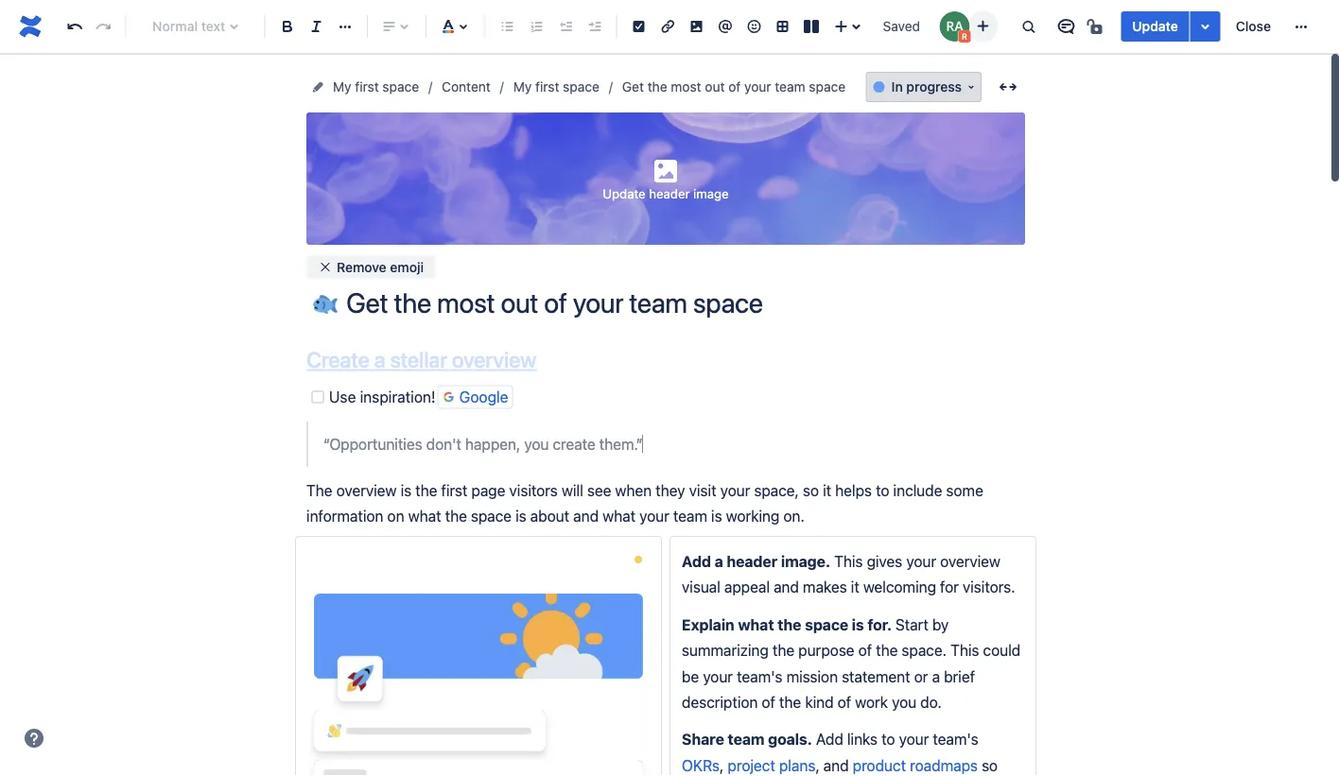 Task type: describe. For each thing, give the bounding box(es) containing it.
helps
[[835, 482, 872, 500]]

undo ⌘z image
[[64, 15, 86, 38]]

a for create
[[374, 347, 385, 373]]

links
[[847, 731, 878, 749]]

find and replace image
[[1017, 15, 1040, 38]]

a inside start by summarizing the purpose of the space. this could be your team's mission statement or a brief description of the kind of work you do.
[[932, 668, 940, 685]]

your inside "this gives your overview visual appeal and makes it welcoming for visitors."
[[906, 552, 936, 570]]

visitors.
[[963, 578, 1015, 596]]

space up purpose
[[805, 616, 848, 634]]

image.
[[781, 552, 830, 570]]

first for 2nd the my first space link from the right
[[355, 79, 379, 95]]

1 my first space link from the left
[[333, 76, 419, 98]]

the right on
[[445, 508, 467, 526]]

explain what the space is for.
[[682, 616, 895, 634]]

your up working on the right of the page
[[720, 482, 750, 500]]

italic ⌘i image
[[305, 15, 328, 38]]

close button
[[1224, 11, 1282, 42]]

create
[[553, 435, 596, 453]]

space left get
[[563, 79, 599, 95]]

content link
[[442, 76, 491, 98]]

overview inside the overview is the first page visitors will see when they visit your space, so it helps to include some information on what the space is about and what your team is working on.
[[336, 482, 397, 500]]

no restrictions image
[[1085, 15, 1108, 38]]

saved
[[883, 18, 920, 34]]

and inside "this gives your overview visual appeal and makes it welcoming for visitors."
[[774, 578, 799, 596]]

the
[[306, 482, 332, 500]]

update header image button
[[597, 155, 734, 202]]

do.
[[920, 693, 942, 711]]

you inside start by summarizing the purpose of the space. this could be your team's mission statement or a brief description of the kind of work you do.
[[892, 693, 916, 711]]

space.
[[902, 642, 947, 660]]

product roadmaps link
[[853, 757, 978, 775]]

your right "out"
[[744, 79, 771, 95]]

project plans link
[[728, 757, 816, 775]]

update for update
[[1132, 18, 1178, 34]]

roadmaps
[[910, 757, 978, 775]]

so inside the overview is the first page visitors will see when they visit your space, so it helps to include some information on what the space is about and what your team is working on.
[[803, 482, 819, 500]]

for.
[[868, 616, 892, 634]]

welcoming
[[863, 578, 936, 596]]

:fish: image
[[313, 289, 338, 314]]

the up purpose
[[778, 616, 801, 634]]

and inside share team goals. add links to your team's okrs , project plans , and product roadmaps
[[824, 757, 849, 775]]

remove emoji button
[[306, 256, 435, 278]]

page
[[471, 482, 505, 500]]

okrs link
[[682, 757, 720, 775]]

they
[[656, 482, 685, 500]]

plans
[[779, 757, 816, 775]]

confluence image
[[15, 11, 45, 42]]

kind
[[805, 693, 834, 711]]

to inside the overview is the first page visitors will see when they visit your space, so it helps to include some information on what the space is about and what your team is working on.
[[876, 482, 889, 500]]

your down they
[[639, 508, 669, 526]]

more formatting image
[[334, 15, 356, 38]]

numbered list ⌘⇧7 image
[[525, 15, 548, 38]]

create
[[306, 347, 370, 373]]

start
[[895, 616, 929, 634]]

bullet list ⌘⇧8 image
[[496, 15, 519, 38]]

emoji
[[390, 259, 424, 275]]

on.
[[783, 508, 805, 526]]

is down visit
[[711, 508, 722, 526]]

close
[[1236, 18, 1271, 34]]

summarizing
[[682, 642, 769, 660]]

image
[[693, 186, 729, 201]]

first inside the overview is the first page visitors will see when they visit your space, so it helps to include some information on what the space is about and what your team is working on.
[[441, 482, 468, 500]]

include
[[893, 482, 942, 500]]

use inspiration!
[[329, 388, 436, 406]]

content
[[442, 79, 491, 95]]

share team goals. add links to your team's okrs , project plans , and product roadmaps
[[682, 731, 982, 775]]

project
[[728, 757, 775, 775]]

will
[[562, 482, 583, 500]]

:fish: image
[[313, 289, 338, 314]]

when
[[615, 482, 652, 500]]

most
[[671, 79, 701, 95]]

2 my first space link from the left
[[513, 76, 599, 98]]

1 horizontal spatial what
[[603, 508, 636, 526]]

adjust update settings image
[[1194, 15, 1217, 38]]

ruby anderson image
[[939, 11, 970, 42]]

space,
[[754, 482, 799, 500]]

about
[[530, 508, 569, 526]]

add image, video, or file image
[[685, 15, 708, 38]]

google button
[[438, 385, 513, 409]]

indent tab image
[[583, 15, 606, 38]]

action item image
[[628, 15, 650, 38]]

space down layouts icon
[[809, 79, 846, 95]]

your inside start by summarizing the purpose of the space. this could be your team's mission statement or a brief description of the kind of work you do.
[[703, 668, 733, 685]]

and inside the overview is the first page visitors will see when they visit your space, so it helps to include some information on what the space is about and what your team is working on.
[[573, 508, 599, 526]]

invite to edit image
[[972, 15, 994, 37]]

visit
[[689, 482, 716, 500]]

Give this page a title text field
[[346, 288, 1025, 319]]

stellar
[[390, 347, 447, 373]]

gives
[[867, 552, 902, 570]]

by
[[932, 616, 949, 634]]

be
[[682, 668, 699, 685]]

my for 2nd the my first space link from the right
[[333, 79, 351, 95]]

your inside share team goals. add links to your team's okrs , project plans , and product roadmaps
[[899, 731, 929, 749]]

is left for.
[[852, 616, 864, 634]]

the down explain what the space is for.
[[773, 642, 794, 660]]

create a stellar overview
[[306, 347, 536, 373]]

remove emoji
[[337, 259, 424, 275]]

0 horizontal spatial what
[[408, 508, 441, 526]]

get the most out of your team space
[[622, 79, 846, 95]]

update header image
[[603, 186, 729, 201]]

inspiration!
[[360, 388, 436, 406]]

explain
[[682, 616, 734, 634]]

help image
[[23, 727, 45, 750]]

2 horizontal spatial team
[[775, 79, 805, 95]]

working
[[726, 508, 780, 526]]

appeal
[[724, 578, 770, 596]]

update button
[[1121, 11, 1189, 42]]

team's inside start by summarizing the purpose of the space. this could be your team's mission statement or a brief description of the kind of work you do.
[[737, 668, 783, 685]]

make page full-width image
[[997, 76, 1019, 98]]

comment icon image
[[1055, 15, 1077, 38]]

some
[[946, 482, 983, 500]]

okrs
[[682, 757, 720, 775]]

or
[[914, 668, 928, 685]]

0 horizontal spatial you
[[524, 435, 549, 453]]

"opportunities
[[323, 435, 422, 453]]



Task type: vqa. For each thing, say whether or not it's contained in the screenshot.
Link icon
yes



Task type: locate. For each thing, give the bounding box(es) containing it.
add inside share team goals. add links to your team's okrs , project plans , and product roadmaps
[[816, 731, 843, 749]]

1 vertical spatial overview
[[336, 482, 397, 500]]

1 vertical spatial so
[[682, 757, 1002, 776]]

0 horizontal spatial update
[[603, 186, 646, 201]]

and down links in the bottom of the page
[[824, 757, 849, 775]]

don't
[[426, 435, 461, 453]]

1 vertical spatial it
[[851, 578, 859, 596]]

1 my first space from the left
[[333, 79, 419, 95]]

your up welcoming
[[906, 552, 936, 570]]

overview inside "this gives your overview visual appeal and makes it welcoming for visitors."
[[940, 552, 1001, 570]]

you left create
[[524, 435, 549, 453]]

1 horizontal spatial it
[[851, 578, 859, 596]]

0 horizontal spatial ,
[[720, 757, 724, 775]]

get
[[622, 79, 644, 95]]

0 vertical spatial team
[[775, 79, 805, 95]]

1 , from the left
[[720, 757, 724, 775]]

my first space for 2nd the my first space link from the right
[[333, 79, 419, 95]]

the overview is the first page visitors will see when they visit your space, so it helps to include some information on what the space is about and what your team is working on.
[[306, 482, 987, 526]]

is up on
[[401, 482, 411, 500]]

a
[[374, 347, 385, 373], [715, 552, 723, 570], [932, 668, 940, 685]]

a up visual
[[715, 552, 723, 570]]

space inside the overview is the first page visitors will see when they visit your space, so it helps to include some information on what the space is about and what your team is working on.
[[471, 508, 512, 526]]

first down numbered list ⌘⇧7 image
[[535, 79, 559, 95]]

2 vertical spatial team
[[728, 731, 765, 749]]

header
[[649, 186, 690, 201], [727, 552, 778, 570]]

purpose
[[798, 642, 854, 660]]

team's
[[737, 668, 783, 685], [933, 731, 979, 749]]

work
[[855, 693, 888, 711]]

0 vertical spatial add
[[682, 552, 711, 570]]

update for update header image
[[603, 186, 646, 201]]

0 vertical spatial team's
[[737, 668, 783, 685]]

1 vertical spatial a
[[715, 552, 723, 570]]

0 vertical spatial update
[[1132, 18, 1178, 34]]

the down for.
[[876, 642, 898, 660]]

my first space link right move this page 'image'
[[333, 76, 419, 98]]

my first space link
[[333, 76, 419, 98], [513, 76, 599, 98]]

my right move this page 'image'
[[333, 79, 351, 95]]

0 vertical spatial you
[[524, 435, 549, 453]]

it left the helps
[[823, 482, 831, 500]]

description
[[682, 693, 758, 711]]

0 vertical spatial it
[[823, 482, 831, 500]]

to right links in the bottom of the page
[[882, 731, 895, 749]]

so up on.
[[803, 482, 819, 500]]

1 horizontal spatial update
[[1132, 18, 1178, 34]]

update left image
[[603, 186, 646, 201]]

0 horizontal spatial a
[[374, 347, 385, 373]]

team inside the overview is the first page visitors will see when they visit your space, so it helps to include some information on what the space is about and what your team is working on.
[[673, 508, 707, 526]]

update
[[1132, 18, 1178, 34], [603, 186, 646, 201]]

1 horizontal spatial header
[[727, 552, 778, 570]]

2 , from the left
[[816, 757, 820, 775]]

0 horizontal spatial my first space link
[[333, 76, 419, 98]]

emoji image
[[743, 15, 765, 38]]

0 vertical spatial header
[[649, 186, 690, 201]]

1 horizontal spatial my
[[513, 79, 532, 95]]

0 horizontal spatial and
[[573, 508, 599, 526]]

goals.
[[768, 731, 812, 749]]

1 horizontal spatial a
[[715, 552, 723, 570]]

this up makes at the right of page
[[834, 552, 863, 570]]

this up brief
[[951, 642, 979, 660]]

a up "use inspiration!"
[[374, 347, 385, 373]]

1 vertical spatial this
[[951, 642, 979, 660]]

1 horizontal spatial ,
[[816, 757, 820, 775]]

what right on
[[408, 508, 441, 526]]

1 horizontal spatial team's
[[933, 731, 979, 749]]

add up visual
[[682, 552, 711, 570]]

google
[[459, 388, 508, 406]]

1 horizontal spatial you
[[892, 693, 916, 711]]

visitors
[[509, 482, 558, 500]]

2 horizontal spatial what
[[738, 616, 774, 634]]

2 my from the left
[[513, 79, 532, 95]]

my
[[333, 79, 351, 95], [513, 79, 532, 95]]

statement
[[842, 668, 910, 685]]

more image
[[1290, 15, 1313, 38]]

1 vertical spatial update
[[603, 186, 646, 201]]

0 vertical spatial this
[[834, 552, 863, 570]]

1 vertical spatial to
[[882, 731, 895, 749]]

my for second the my first space link
[[513, 79, 532, 95]]

it inside "this gives your overview visual appeal and makes it welcoming for visitors."
[[851, 578, 859, 596]]

0 horizontal spatial header
[[649, 186, 690, 201]]

2 horizontal spatial and
[[824, 757, 849, 775]]

header inside main content area, start typing to enter text. text box
[[727, 552, 778, 570]]

1 my from the left
[[333, 79, 351, 95]]

it right makes at the right of page
[[851, 578, 859, 596]]

see
[[587, 482, 611, 500]]

1 vertical spatial you
[[892, 693, 916, 711]]

overview for this gives your overview visual appeal and makes it welcoming for visitors.
[[940, 552, 1001, 570]]

this
[[834, 552, 863, 570], [951, 642, 979, 660]]

team's down summarizing
[[737, 668, 783, 685]]

makes
[[803, 578, 847, 596]]

0 vertical spatial a
[[374, 347, 385, 373]]

it inside the overview is the first page visitors will see when they visit your space, so it helps to include some information on what the space is about and what your team is working on.
[[823, 482, 831, 500]]

1 horizontal spatial add
[[816, 731, 843, 749]]

to inside share team goals. add links to your team's okrs , project plans , and product roadmaps
[[882, 731, 895, 749]]

this gives your overview visual appeal and makes it welcoming for visitors.
[[682, 552, 1015, 596]]

my first space
[[333, 79, 419, 95], [513, 79, 599, 95]]

update inside 'button'
[[1132, 18, 1178, 34]]

my first space for second the my first space link
[[513, 79, 599, 95]]

2 horizontal spatial a
[[932, 668, 940, 685]]

2 horizontal spatial overview
[[940, 552, 1001, 570]]

0 vertical spatial so
[[803, 482, 819, 500]]

on
[[387, 508, 404, 526]]

to right the helps
[[876, 482, 889, 500]]

what down when
[[603, 508, 636, 526]]

overview
[[452, 347, 536, 373], [336, 482, 397, 500], [940, 552, 1001, 570]]

is down 'visitors'
[[516, 508, 526, 526]]

and
[[573, 508, 599, 526], [774, 578, 799, 596], [824, 757, 849, 775]]

2 vertical spatial and
[[824, 757, 849, 775]]

my first space right move this page 'image'
[[333, 79, 419, 95]]

a right or
[[932, 668, 940, 685]]

0 horizontal spatial it
[[823, 482, 831, 500]]

them."
[[599, 435, 643, 453]]

what down appeal
[[738, 616, 774, 634]]

product
[[853, 757, 906, 775]]

add left links in the bottom of the page
[[816, 731, 843, 749]]

of
[[728, 79, 741, 95], [858, 642, 872, 660], [762, 693, 775, 711], [838, 693, 851, 711]]

0 horizontal spatial my first space
[[333, 79, 419, 95]]

out
[[705, 79, 725, 95]]

start by summarizing the purpose of the space. this could be your team's mission statement or a brief description of the kind of work you do.
[[682, 616, 1024, 711]]

the left the kind
[[779, 693, 801, 711]]

update inside popup button
[[603, 186, 646, 201]]

overview up "information"
[[336, 482, 397, 500]]

header up appeal
[[727, 552, 778, 570]]

0 vertical spatial to
[[876, 482, 889, 500]]

team's inside share team goals. add links to your team's okrs , project plans , and product roadmaps
[[933, 731, 979, 749]]

so
[[803, 482, 819, 500], [682, 757, 1002, 776]]

0 horizontal spatial my
[[333, 79, 351, 95]]

first left page
[[441, 482, 468, 500]]

add
[[682, 552, 711, 570], [816, 731, 843, 749]]

1 horizontal spatial first
[[441, 482, 468, 500]]

so down links in the bottom of the page
[[682, 757, 1002, 776]]

header inside popup button
[[649, 186, 690, 201]]

add a header image.
[[682, 552, 830, 570]]

1 vertical spatial team
[[673, 508, 707, 526]]

overview up google
[[452, 347, 536, 373]]

the down don't
[[415, 482, 437, 500]]

1 vertical spatial team's
[[933, 731, 979, 749]]

what
[[408, 508, 441, 526], [603, 508, 636, 526], [738, 616, 774, 634]]

header left image
[[649, 186, 690, 201]]

my first space link down outdent ⇧tab icon
[[513, 76, 599, 98]]

you
[[524, 435, 549, 453], [892, 693, 916, 711]]

the right get
[[648, 79, 667, 95]]

of up goals.
[[762, 693, 775, 711]]

1 horizontal spatial and
[[774, 578, 799, 596]]

0 vertical spatial overview
[[452, 347, 536, 373]]

team up project
[[728, 731, 765, 749]]

0 horizontal spatial overview
[[336, 482, 397, 500]]

team down visit
[[673, 508, 707, 526]]

mention image
[[714, 15, 737, 38]]

my right content
[[513, 79, 532, 95]]

"opportunities don't happen, you create them."
[[323, 435, 643, 453]]

0 horizontal spatial team's
[[737, 668, 783, 685]]

and down see
[[573, 508, 599, 526]]

for
[[940, 578, 959, 596]]

first for second the my first space link
[[535, 79, 559, 95]]

brief
[[944, 668, 975, 685]]

table image
[[771, 15, 794, 38]]

space down page
[[471, 508, 512, 526]]

redo ⌘⇧z image
[[92, 15, 115, 38]]

visual
[[682, 578, 721, 596]]

0 horizontal spatial this
[[834, 552, 863, 570]]

of up 'statement'
[[858, 642, 872, 660]]

team
[[775, 79, 805, 95], [673, 508, 707, 526], [728, 731, 765, 749]]

a for add
[[715, 552, 723, 570]]

1 horizontal spatial this
[[951, 642, 979, 660]]

0 horizontal spatial first
[[355, 79, 379, 95]]

this inside start by summarizing the purpose of the space. this could be your team's mission statement or a brief description of the kind of work you do.
[[951, 642, 979, 660]]

bold ⌘b image
[[276, 15, 299, 38]]

and down image.
[[774, 578, 799, 596]]

information
[[306, 508, 383, 526]]

overview up visitors. at the bottom of the page
[[940, 552, 1001, 570]]

confluence image
[[15, 11, 45, 42]]

update left adjust update settings image
[[1132, 18, 1178, 34]]

space left content
[[382, 79, 419, 95]]

outdent ⇧tab image
[[554, 15, 577, 38]]

1 vertical spatial add
[[816, 731, 843, 749]]

my first space down outdent ⇧tab icon
[[513, 79, 599, 95]]

team's up roadmaps
[[933, 731, 979, 749]]

your up product roadmaps link
[[899, 731, 929, 749]]

link image
[[656, 15, 679, 38]]

1 vertical spatial and
[[774, 578, 799, 596]]

overview for create a stellar overview
[[452, 347, 536, 373]]

remove emoji image
[[318, 259, 333, 275]]

could
[[983, 642, 1021, 660]]

1 horizontal spatial overview
[[452, 347, 536, 373]]

to
[[876, 482, 889, 500], [882, 731, 895, 749]]

your up description
[[703, 668, 733, 685]]

remove
[[337, 259, 387, 275]]

2 vertical spatial overview
[[940, 552, 1001, 570]]

of inside get the most out of your team space link
[[728, 79, 741, 95]]

2 vertical spatial a
[[932, 668, 940, 685]]

2 my first space from the left
[[513, 79, 599, 95]]

is
[[401, 482, 411, 500], [516, 508, 526, 526], [711, 508, 722, 526], [852, 616, 864, 634]]

first right move this page 'image'
[[355, 79, 379, 95]]

the
[[648, 79, 667, 95], [415, 482, 437, 500], [445, 508, 467, 526], [778, 616, 801, 634], [773, 642, 794, 660], [876, 642, 898, 660], [779, 693, 801, 711]]

2 horizontal spatial first
[[535, 79, 559, 95]]

move this page image
[[310, 79, 325, 95]]

happen,
[[465, 435, 520, 453]]

team inside share team goals. add links to your team's okrs , project plans , and product roadmaps
[[728, 731, 765, 749]]

1 horizontal spatial team
[[728, 731, 765, 749]]

get the most out of your team space link
[[622, 76, 846, 98]]

Main content area, start typing to enter text. text field
[[295, 347, 1037, 776]]

0 horizontal spatial add
[[682, 552, 711, 570]]

0 vertical spatial and
[[573, 508, 599, 526]]

1 horizontal spatial my first space link
[[513, 76, 599, 98]]

use
[[329, 388, 356, 406]]

0 horizontal spatial team
[[673, 508, 707, 526]]

of right "out"
[[728, 79, 741, 95]]

of right the kind
[[838, 693, 851, 711]]

your
[[744, 79, 771, 95], [720, 482, 750, 500], [639, 508, 669, 526], [906, 552, 936, 570], [703, 668, 733, 685], [899, 731, 929, 749]]

layouts image
[[800, 15, 823, 38]]

1 horizontal spatial my first space
[[513, 79, 599, 95]]

1 vertical spatial header
[[727, 552, 778, 570]]

mission
[[786, 668, 838, 685]]

share
[[682, 731, 724, 749]]

team down table "icon"
[[775, 79, 805, 95]]

it
[[823, 482, 831, 500], [851, 578, 859, 596]]

you left do.
[[892, 693, 916, 711]]

this inside "this gives your overview visual appeal and makes it welcoming for visitors."
[[834, 552, 863, 570]]



